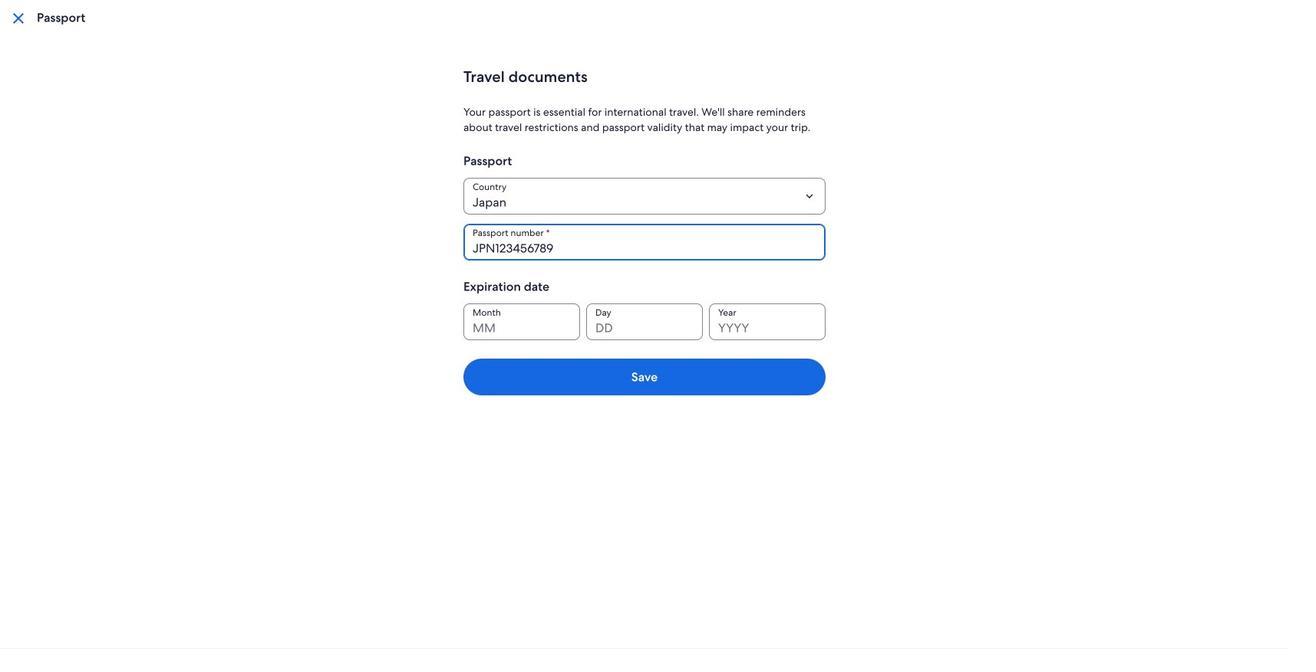 Task type: vqa. For each thing, say whether or not it's contained in the screenshot.
'Popular flight destinations' "region"
no



Task type: locate. For each thing, give the bounding box(es) containing it.
main content
[[0, 0, 1289, 427]]

None text field
[[464, 224, 826, 261]]

YYYY number field
[[709, 304, 826, 341]]



Task type: describe. For each thing, give the bounding box(es) containing it.
back to previous page image
[[9, 9, 28, 28]]

DD number field
[[586, 304, 703, 341]]

MM number field
[[464, 304, 580, 341]]



